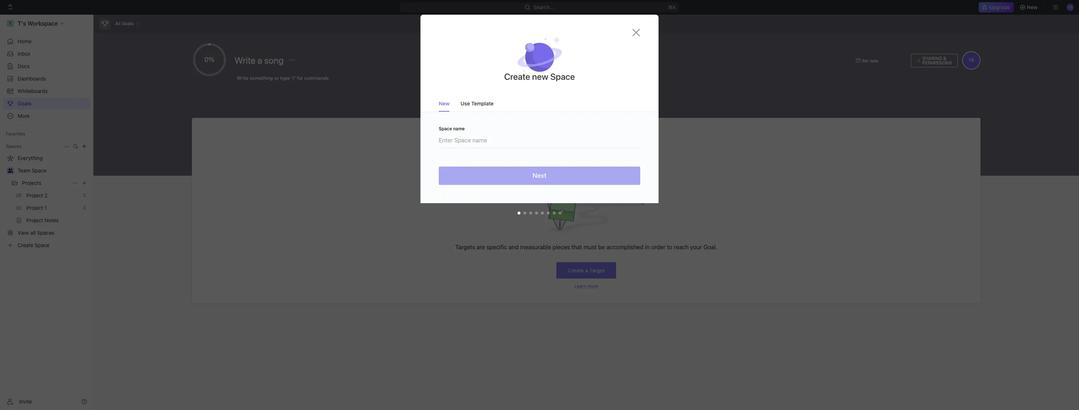 Task type: describe. For each thing, give the bounding box(es) containing it.
search...
[[534, 4, 555, 10]]

write a song
[[235, 55, 286, 66]]

docs link
[[3, 60, 90, 72]]

learn more
[[575, 284, 598, 289]]

user group image
[[8, 169, 13, 173]]

new inside button
[[1027, 4, 1038, 10]]

next button
[[439, 167, 640, 185]]

song
[[264, 55, 284, 66]]

favorites button
[[3, 130, 28, 139]]

invite
[[19, 398, 32, 405]]

learn more link
[[575, 284, 598, 289]]

tree inside sidebar navigation
[[3, 152, 90, 251]]

permissions
[[923, 60, 952, 65]]

0 vertical spatial space
[[551, 71, 575, 82]]

projects link
[[22, 177, 70, 189]]

team space
[[18, 167, 46, 174]]

home link
[[3, 36, 90, 47]]

docs
[[18, 63, 30, 69]]

create new space dialog
[[421, 15, 659, 222]]

favorites
[[6, 131, 25, 137]]

space name
[[439, 126, 465, 132]]

accomplished
[[607, 244, 644, 251]]

in
[[645, 244, 650, 251]]

use template
[[461, 100, 494, 107]]

space inside tree
[[32, 167, 46, 174]]

create
[[504, 71, 530, 82]]

write
[[235, 55, 255, 66]]

that
[[572, 244, 582, 251]]

learn
[[575, 284, 586, 289]]

inbox link
[[3, 48, 90, 60]]

use
[[461, 100, 470, 107]]

goals link
[[3, 98, 90, 110]]

new button
[[1017, 1, 1042, 13]]

reach
[[674, 244, 689, 251]]

upgrade
[[989, 4, 1010, 10]]

team
[[18, 167, 30, 174]]

template
[[471, 100, 494, 107]]

create a target
[[568, 267, 605, 274]]

whiteboards link
[[3, 85, 90, 97]]

all goals
[[115, 21, 134, 26]]

a
[[258, 55, 262, 66]]

are
[[477, 244, 485, 251]]

whiteboards
[[18, 88, 48, 94]]

goals
[[18, 100, 31, 107]]

all goals link
[[114, 19, 135, 29]]

1 horizontal spatial space
[[439, 126, 452, 132]]



Task type: vqa. For each thing, say whether or not it's contained in the screenshot.
Gary Orlando'S Workspace, , element
no



Task type: locate. For each thing, give the bounding box(es) containing it.
targets
[[455, 244, 475, 251]]

new
[[532, 71, 549, 82]]

targets are specific and measurable pieces that must be accomplished in order to reach your goal.
[[455, 244, 717, 251]]

space up projects link
[[32, 167, 46, 174]]

sidebar navigation
[[0, 15, 93, 410]]

and
[[509, 244, 519, 251]]

tree
[[3, 152, 90, 251]]

dashboards
[[18, 75, 46, 82]]

1 horizontal spatial new
[[1027, 4, 1038, 10]]

0 horizontal spatial new
[[439, 100, 450, 107]]

space right new
[[551, 71, 575, 82]]

goal.
[[704, 244, 717, 251]]

2 horizontal spatial space
[[551, 71, 575, 82]]

⌘k
[[668, 4, 676, 10]]

order
[[651, 244, 666, 251]]

pieces
[[553, 244, 570, 251]]

specific
[[487, 244, 507, 251]]

be
[[598, 244, 605, 251]]

&
[[944, 56, 947, 61]]

upgrade link
[[979, 2, 1014, 12]]

sharing & permissions
[[923, 56, 952, 65]]

new right the 'upgrade'
[[1027, 4, 1038, 10]]

dashboards link
[[3, 73, 90, 85]]

name
[[453, 126, 465, 132]]

spaces
[[6, 144, 21, 149]]

2 vertical spatial space
[[32, 167, 46, 174]]

0 horizontal spatial space
[[32, 167, 46, 174]]

next
[[533, 172, 547, 180]]

projects
[[22, 180, 41, 186]]

must
[[584, 244, 597, 251]]

new left use
[[439, 100, 450, 107]]

your
[[690, 244, 702, 251]]

1 vertical spatial new
[[439, 100, 450, 107]]

space left name
[[439, 126, 452, 132]]

space
[[551, 71, 575, 82], [439, 126, 452, 132], [32, 167, 46, 174]]

more
[[588, 284, 598, 289]]

to
[[667, 244, 672, 251]]

team space link
[[18, 165, 89, 177]]

0 vertical spatial new
[[1027, 4, 1038, 10]]

1 vertical spatial space
[[439, 126, 452, 132]]

new inside dialog
[[439, 100, 450, 107]]

tree containing team space
[[3, 152, 90, 251]]

inbox
[[18, 51, 30, 57]]

measurable
[[520, 244, 551, 251]]

home
[[18, 38, 32, 44]]

Enter Space na﻿me text field
[[439, 131, 640, 148]]

create new space
[[504, 71, 575, 82]]

new
[[1027, 4, 1038, 10], [439, 100, 450, 107]]

sharing
[[923, 56, 942, 61]]



